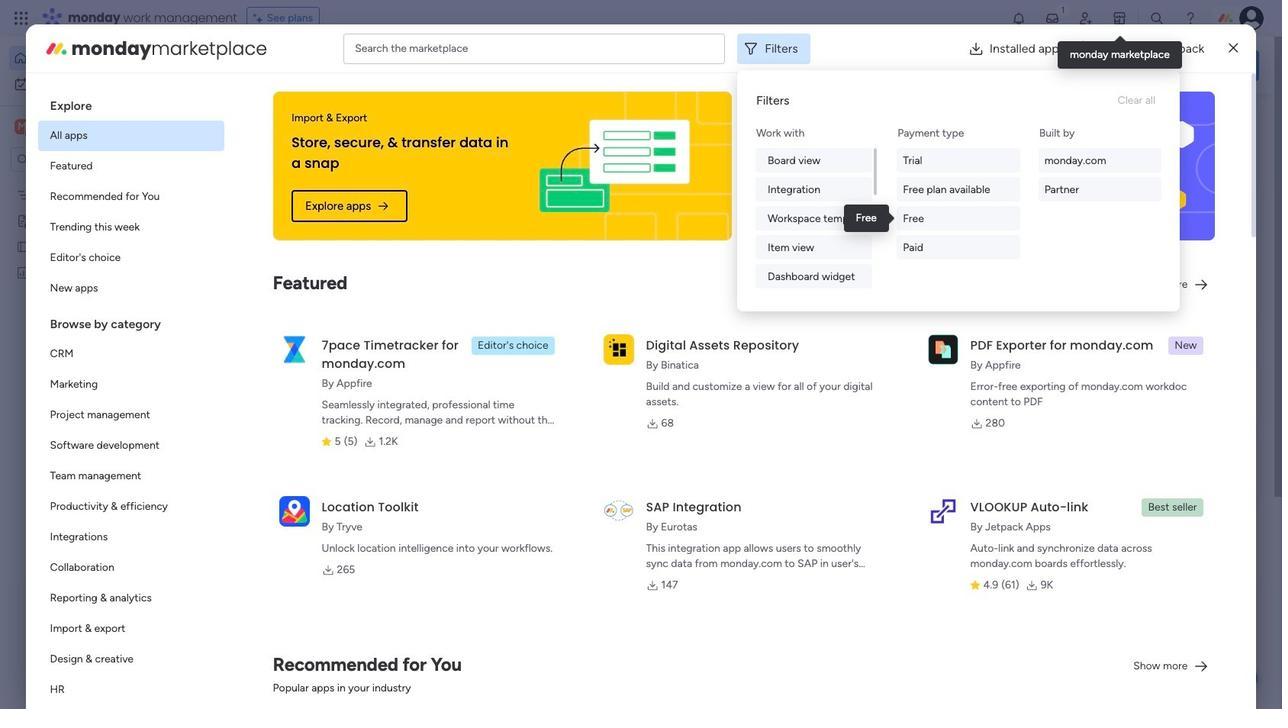 Task type: describe. For each thing, give the bounding box(es) containing it.
search everything image
[[1149, 11, 1165, 26]]

notifications image
[[1011, 11, 1027, 26]]

1 vertical spatial private board image
[[754, 279, 771, 295]]

monday marketplace image
[[44, 36, 68, 61]]

help image
[[1183, 11, 1198, 26]]

select product image
[[14, 11, 29, 26]]

kendall parks image
[[1239, 6, 1264, 31]]

v2 bolt switch image
[[1162, 57, 1171, 74]]

public dashboard image
[[16, 265, 31, 279]]

templates image image
[[1044, 115, 1246, 221]]

v2 user feedback image
[[1043, 57, 1054, 74]]

2 banner logo image from the left
[[999, 92, 1197, 240]]



Task type: locate. For each thing, give the bounding box(es) containing it.
private board image
[[16, 213, 31, 227], [754, 279, 771, 295]]

1 element
[[390, 550, 408, 569]]

0 horizontal spatial private board image
[[16, 213, 31, 227]]

0 vertical spatial private board image
[[16, 213, 31, 227]]

0 horizontal spatial banner logo image
[[515, 92, 714, 240]]

list box
[[38, 85, 224, 709], [0, 178, 195, 491]]

monday marketplace image
[[1112, 11, 1127, 26]]

see plans image
[[253, 10, 267, 27]]

1 horizontal spatial banner logo image
[[999, 92, 1197, 240]]

Search in workspace field
[[32, 151, 127, 168]]

public board image
[[255, 279, 272, 295]]

component image
[[754, 303, 768, 316]]

quick search results list box
[[236, 143, 994, 532]]

1 heading from the top
[[38, 85, 224, 121]]

app logo image
[[279, 334, 310, 365], [603, 334, 634, 365], [928, 334, 958, 365], [279, 496, 310, 526], [603, 496, 634, 526], [928, 496, 958, 526]]

1 vertical spatial heading
[[38, 304, 224, 339]]

update feed image
[[1045, 11, 1060, 26]]

invite members image
[[1078, 11, 1094, 26]]

workspace selection element
[[15, 118, 127, 137]]

1 horizontal spatial private board image
[[754, 279, 771, 295]]

1 image
[[1056, 1, 1070, 18]]

workspace image
[[15, 118, 30, 135]]

0 vertical spatial heading
[[38, 85, 224, 121]]

dapulse x slim image
[[1229, 39, 1238, 58]]

option
[[9, 46, 185, 70], [9, 72, 185, 96], [38, 121, 224, 151], [38, 151, 224, 182], [0, 180, 195, 184], [38, 182, 224, 212], [38, 212, 224, 243], [38, 243, 224, 273], [38, 273, 224, 304], [38, 339, 224, 369], [38, 369, 224, 400], [38, 400, 224, 430], [38, 430, 224, 461], [38, 461, 224, 492], [38, 492, 224, 522], [38, 522, 224, 553], [38, 553, 224, 583], [38, 583, 224, 614], [38, 614, 224, 644], [38, 644, 224, 675], [38, 675, 224, 705]]

2 heading from the top
[[38, 304, 224, 339]]

getting started element
[[1030, 364, 1259, 425]]

private board image up component icon
[[754, 279, 771, 295]]

public board image
[[16, 239, 31, 253]]

heading
[[38, 85, 224, 121], [38, 304, 224, 339]]

banner logo image
[[515, 92, 714, 240], [999, 92, 1197, 240]]

private board image up public board image
[[16, 213, 31, 227]]

1 banner logo image from the left
[[515, 92, 714, 240]]

help center element
[[1030, 438, 1259, 499]]

component image
[[255, 490, 269, 503]]



Task type: vqa. For each thing, say whether or not it's contained in the screenshot.
Add View image at the left top of the page
no



